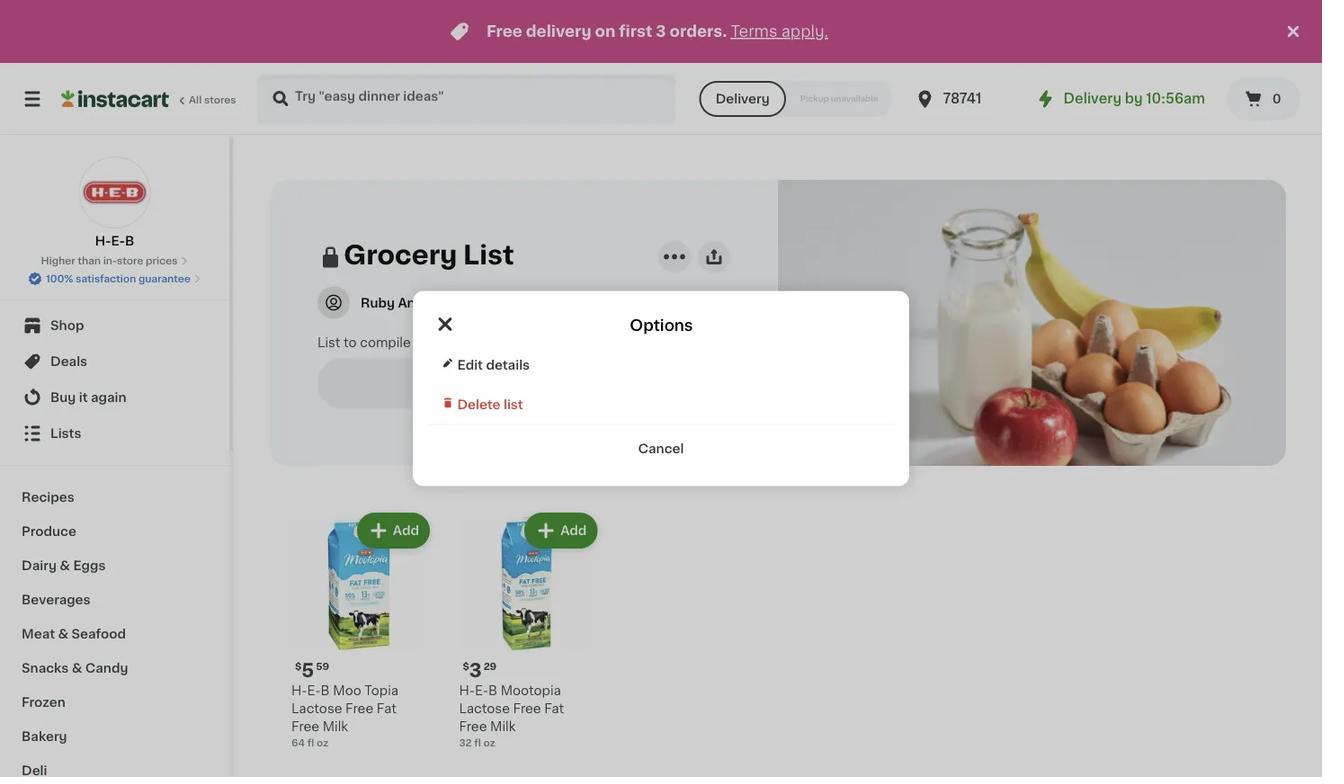 Task type: locate. For each thing, give the bounding box(es) containing it.
3
[[656, 24, 666, 39], [469, 661, 482, 679]]

fl right the 32
[[474, 738, 481, 748]]

None search field
[[257, 74, 676, 124]]

h-e-b link
[[79, 157, 151, 250]]

h- up higher than in-store prices
[[95, 235, 111, 247]]

free down mootopia
[[513, 702, 541, 715]]

e- for 5
[[307, 684, 321, 697]]

1 product group from the left
[[284, 509, 434, 764]]

0 horizontal spatial lactose
[[291, 702, 342, 715]]

cancel
[[638, 442, 684, 455]]

milk
[[323, 720, 348, 733], [490, 720, 516, 733]]

delivery for delivery by 10:56am
[[1064, 92, 1122, 105]]

0 horizontal spatial product group
[[284, 509, 434, 764]]

h- down $ 3 29
[[459, 684, 475, 697]]

list up i
[[463, 242, 514, 268]]

b left moo
[[321, 684, 330, 697]]

1 horizontal spatial h-
[[291, 684, 307, 697]]

list
[[504, 398, 523, 411]]

2 $ from the left
[[463, 661, 469, 671]]

b inside h-e-b moo topia lactose free fat free milk 64 fl oz
[[321, 684, 330, 697]]

limited time offer region
[[0, 0, 1283, 63]]

1 $ from the left
[[295, 661, 302, 671]]

& right "meat"
[[58, 628, 68, 640]]

product group containing 5
[[284, 509, 434, 764]]

bakery
[[22, 730, 67, 743]]

e- down $ 3 29
[[475, 684, 488, 697]]

lactose down $ 3 29
[[459, 702, 510, 715]]

buy
[[50, 391, 76, 404]]

delivery left the by
[[1064, 92, 1122, 105]]

list
[[463, 242, 514, 268], [318, 336, 340, 348]]

1 horizontal spatial b
[[321, 684, 330, 697]]

1 horizontal spatial list
[[463, 242, 514, 268]]

0 horizontal spatial milk
[[323, 720, 348, 733]]

by
[[1125, 92, 1143, 105]]

oz right the 32
[[483, 738, 495, 748]]

2 vertical spatial &
[[72, 662, 82, 675]]

milk down mootopia
[[490, 720, 516, 733]]

1 horizontal spatial add
[[561, 524, 587, 537]]

2 fl from the left
[[474, 738, 481, 748]]

fl right 64
[[307, 738, 314, 748]]

list left to
[[318, 336, 340, 348]]

2 fat from the left
[[544, 702, 564, 715]]

0 horizontal spatial list
[[318, 336, 340, 348]]

edit
[[457, 358, 483, 371]]

& for meat
[[58, 628, 68, 640]]

delivery inside button
[[716, 93, 770, 105]]

2 horizontal spatial h-
[[459, 684, 475, 697]]

on
[[595, 24, 616, 39]]

fl inside h-e-b moo topia lactose free fat free milk 64 fl oz
[[307, 738, 314, 748]]

1 horizontal spatial 3
[[656, 24, 666, 39]]

it
[[79, 391, 88, 404]]

$ 5 59
[[295, 661, 329, 679]]

h- for 5
[[291, 684, 307, 697]]

$ left 59
[[295, 661, 302, 671]]

1 milk from the left
[[323, 720, 348, 733]]

higher than in-store prices
[[41, 256, 178, 266]]

first
[[619, 24, 652, 39]]

1 horizontal spatial fl
[[474, 738, 481, 748]]

i
[[498, 336, 502, 348]]

add button
[[359, 514, 428, 547], [526, 514, 596, 547]]

1 horizontal spatial delivery
[[1064, 92, 1122, 105]]

delivery
[[526, 24, 592, 39]]

delivery
[[1064, 92, 1122, 105], [716, 93, 770, 105]]

2 milk from the left
[[490, 720, 516, 733]]

delete list
[[457, 398, 523, 411]]

milk down moo
[[323, 720, 348, 733]]

1 horizontal spatial fat
[[544, 702, 564, 715]]

in-
[[103, 256, 117, 266]]

1 horizontal spatial lactose
[[459, 702, 510, 715]]

product group containing 3
[[452, 509, 601, 764]]

1 horizontal spatial e-
[[307, 684, 321, 697]]

3 inside limited time offer region
[[656, 24, 666, 39]]

1 vertical spatial 3
[[469, 661, 482, 679]]

lactose inside h-e-b mootopia lactose free fat free milk 32 fl oz
[[459, 702, 510, 715]]

0 horizontal spatial delivery
[[716, 93, 770, 105]]

0 vertical spatial 3
[[656, 24, 666, 39]]

frozen link
[[11, 685, 219, 720]]

h- for 3
[[459, 684, 475, 697]]

stores
[[204, 95, 236, 105]]

delivery by 10:56am
[[1064, 92, 1205, 105]]

oz right 64
[[317, 738, 329, 748]]

$ inside the $ 5 59
[[295, 661, 302, 671]]

add button for 3
[[526, 514, 596, 547]]

1 oz from the left
[[317, 738, 329, 748]]

2 add from the left
[[561, 524, 587, 537]]

1 horizontal spatial product group
[[452, 509, 601, 764]]

topia
[[365, 684, 399, 697]]

3 right first
[[656, 24, 666, 39]]

1 horizontal spatial milk
[[490, 720, 516, 733]]

deals link
[[11, 344, 219, 380]]

&
[[60, 559, 70, 572], [58, 628, 68, 640], [72, 662, 82, 675]]

free left delivery
[[487, 24, 522, 39]]

0 horizontal spatial h-
[[95, 235, 111, 247]]

terms apply. link
[[731, 24, 828, 39]]

h- inside h-e-b mootopia lactose free fat free milk 32 fl oz
[[459, 684, 475, 697]]

lactose down moo
[[291, 702, 342, 715]]

ruby anderson
[[361, 296, 461, 309]]

free inside limited time offer region
[[487, 24, 522, 39]]

free delivery on first 3 orders. terms apply.
[[487, 24, 828, 39]]

1 vertical spatial &
[[58, 628, 68, 640]]

0 horizontal spatial add
[[393, 524, 419, 537]]

prices
[[146, 256, 178, 266]]

b inside h-e-b mootopia lactose free fat free milk 32 fl oz
[[488, 684, 498, 697]]

32
[[459, 738, 472, 748]]

the
[[431, 336, 452, 348]]

2 product group from the left
[[452, 509, 601, 764]]

0 horizontal spatial add button
[[359, 514, 428, 547]]

deals
[[50, 355, 87, 368]]

1 horizontal spatial $
[[463, 661, 469, 671]]

snacks & candy link
[[11, 651, 219, 685]]

delivery by 10:56am link
[[1035, 88, 1205, 110]]

instacart logo image
[[61, 88, 169, 110]]

anderson
[[398, 296, 461, 309]]

b up store
[[125, 235, 134, 247]]

1 vertical spatial list
[[318, 336, 340, 348]]

1 horizontal spatial oz
[[483, 738, 495, 748]]

grocery list
[[344, 242, 514, 268]]

higher
[[41, 256, 75, 266]]

fat down mootopia
[[544, 702, 564, 715]]

2 oz from the left
[[483, 738, 495, 748]]

$ inside $ 3 29
[[463, 661, 469, 671]]

1 horizontal spatial add button
[[526, 514, 596, 547]]

1 add from the left
[[393, 524, 419, 537]]

2 add button from the left
[[526, 514, 596, 547]]

fat down topia
[[377, 702, 396, 715]]

details
[[486, 358, 530, 371]]

0 button
[[1227, 77, 1301, 121]]

e- inside h-e-b moo topia lactose free fat free milk 64 fl oz
[[307, 684, 321, 697]]

$ left '29'
[[463, 661, 469, 671]]

1 lactose from the left
[[291, 702, 342, 715]]

2 horizontal spatial e-
[[475, 684, 488, 697]]

& left candy
[[72, 662, 82, 675]]

0 horizontal spatial fl
[[307, 738, 314, 748]]

e- up 'higher than in-store prices' link
[[111, 235, 125, 247]]

b for 3
[[488, 684, 498, 697]]

h-e-b
[[95, 235, 134, 247]]

again
[[91, 391, 127, 404]]

cancel button
[[427, 425, 895, 457]]

e-
[[111, 235, 125, 247], [307, 684, 321, 697], [475, 684, 488, 697]]

100% satisfaction guarantee
[[46, 274, 191, 284]]

meat & seafood
[[22, 628, 126, 640]]

fl inside h-e-b mootopia lactose free fat free milk 32 fl oz
[[474, 738, 481, 748]]

& left eggs
[[60, 559, 70, 572]]

options
[[630, 318, 693, 333]]

b
[[125, 235, 134, 247], [321, 684, 330, 697], [488, 684, 498, 697]]

3 left '29'
[[469, 661, 482, 679]]

delivery button
[[699, 81, 786, 117]]

e- inside h-e-b mootopia lactose free fat free milk 32 fl oz
[[475, 684, 488, 697]]

& for dairy
[[60, 559, 70, 572]]

h-
[[95, 235, 111, 247], [291, 684, 307, 697], [459, 684, 475, 697]]

oz
[[317, 738, 329, 748], [483, 738, 495, 748]]

delivery down terms
[[716, 93, 770, 105]]

2 lactose from the left
[[459, 702, 510, 715]]

shop link
[[11, 308, 219, 344]]

1 add button from the left
[[359, 514, 428, 547]]

0 horizontal spatial oz
[[317, 738, 329, 748]]

$ for 3
[[463, 661, 469, 671]]

add
[[393, 524, 419, 537], [561, 524, 587, 537]]

0 horizontal spatial fat
[[377, 702, 396, 715]]

0 vertical spatial list
[[463, 242, 514, 268]]

recipes
[[22, 491, 74, 504]]

10:56am
[[1146, 92, 1205, 105]]

2 horizontal spatial b
[[488, 684, 498, 697]]

product group
[[284, 509, 434, 764], [452, 509, 601, 764]]

1 fat from the left
[[377, 702, 396, 715]]

1 fl from the left
[[307, 738, 314, 748]]

lists
[[50, 427, 81, 440]]

bakery link
[[11, 720, 219, 754]]

candy
[[85, 662, 128, 675]]

h-e-b logo image
[[79, 157, 151, 228]]

b down '29'
[[488, 684, 498, 697]]

lactose
[[291, 702, 342, 715], [459, 702, 510, 715]]

e- down the $ 5 59
[[307, 684, 321, 697]]

fat
[[377, 702, 396, 715], [544, 702, 564, 715]]

h- down the 5
[[291, 684, 307, 697]]

0 horizontal spatial 3
[[469, 661, 482, 679]]

0 horizontal spatial $
[[295, 661, 302, 671]]

0 vertical spatial &
[[60, 559, 70, 572]]

h- inside h-e-b moo topia lactose free fat free milk 64 fl oz
[[291, 684, 307, 697]]



Task type: describe. For each thing, give the bounding box(es) containing it.
shop
[[50, 319, 84, 332]]

78741 button
[[914, 74, 1022, 124]]

lactose inside h-e-b moo topia lactose free fat free milk 64 fl oz
[[291, 702, 342, 715]]

0
[[1273, 93, 1281, 105]]

edit details button
[[427, 345, 895, 385]]

recipes link
[[11, 480, 219, 515]]

64
[[291, 738, 305, 748]]

add for 5
[[393, 524, 419, 537]]

delete list button
[[427, 385, 895, 425]]

delivery for delivery
[[716, 93, 770, 105]]

all
[[189, 95, 202, 105]]

78741
[[943, 92, 982, 105]]

meat & seafood link
[[11, 617, 219, 651]]

things
[[455, 336, 495, 348]]

free up 64
[[291, 720, 319, 733]]

all
[[414, 336, 428, 348]]

h-e-b mootopia lactose free fat free milk 32 fl oz
[[459, 684, 564, 748]]

milk inside h-e-b mootopia lactose free fat free milk 32 fl oz
[[490, 720, 516, 733]]

apply.
[[781, 24, 828, 39]]

fat inside h-e-b moo topia lactose free fat free milk 64 fl oz
[[377, 702, 396, 715]]

moo
[[333, 684, 361, 697]]

59
[[316, 661, 329, 671]]

seafood
[[72, 628, 126, 640]]

orders.
[[670, 24, 727, 39]]

lists link
[[11, 416, 219, 452]]

b for 5
[[321, 684, 330, 697]]

produce link
[[11, 515, 219, 549]]

$ for 5
[[295, 661, 302, 671]]

edit details
[[457, 358, 530, 371]]

mootopia
[[501, 684, 561, 697]]

all stores link
[[61, 74, 237, 124]]

to
[[344, 336, 357, 348]]

h- inside 'h-e-b' link
[[95, 235, 111, 247]]

edit list dialog
[[413, 291, 909, 486]]

beverages
[[22, 594, 90, 606]]

all stores
[[189, 95, 236, 105]]

dairy & eggs
[[22, 559, 106, 572]]

oz inside h-e-b mootopia lactose free fat free milk 32 fl oz
[[483, 738, 495, 748]]

buy it again
[[50, 391, 127, 404]]

dairy
[[22, 559, 57, 572]]

buy it again link
[[11, 380, 219, 416]]

fat inside h-e-b mootopia lactose free fat free milk 32 fl oz
[[544, 702, 564, 715]]

terms
[[731, 24, 778, 39]]

guarantee
[[138, 274, 191, 284]]

free up the 32
[[459, 720, 487, 733]]

ruby
[[361, 296, 395, 309]]

list to compile all the things i need
[[318, 336, 537, 348]]

5
[[302, 661, 314, 679]]

beverages link
[[11, 583, 219, 617]]

$ 3 29
[[463, 661, 497, 679]]

meat
[[22, 628, 55, 640]]

add button for 5
[[359, 514, 428, 547]]

e- for 3
[[475, 684, 488, 697]]

dairy & eggs link
[[11, 549, 219, 583]]

compile
[[360, 336, 411, 348]]

service type group
[[699, 81, 893, 117]]

oz inside h-e-b moo topia lactose free fat free milk 64 fl oz
[[317, 738, 329, 748]]

free down moo
[[346, 702, 373, 715]]

0 horizontal spatial e-
[[111, 235, 125, 247]]

100% satisfaction guarantee button
[[28, 268, 201, 286]]

frozen
[[22, 696, 65, 709]]

produce
[[22, 525, 76, 538]]

milk inside h-e-b moo topia lactose free fat free milk 64 fl oz
[[323, 720, 348, 733]]

29
[[484, 661, 497, 671]]

snacks & candy
[[22, 662, 128, 675]]

100%
[[46, 274, 73, 284]]

0 horizontal spatial b
[[125, 235, 134, 247]]

need
[[505, 336, 537, 348]]

snacks
[[22, 662, 69, 675]]

than
[[78, 256, 101, 266]]

h-e-b moo topia lactose free fat free milk 64 fl oz
[[291, 684, 399, 748]]

add for 3
[[561, 524, 587, 537]]

grocery
[[344, 242, 457, 268]]

store
[[117, 256, 143, 266]]

& for snacks
[[72, 662, 82, 675]]

eggs
[[73, 559, 106, 572]]

delete
[[457, 398, 501, 411]]

satisfaction
[[76, 274, 136, 284]]



Task type: vqa. For each thing, say whether or not it's contained in the screenshot.
rightmost 19
no



